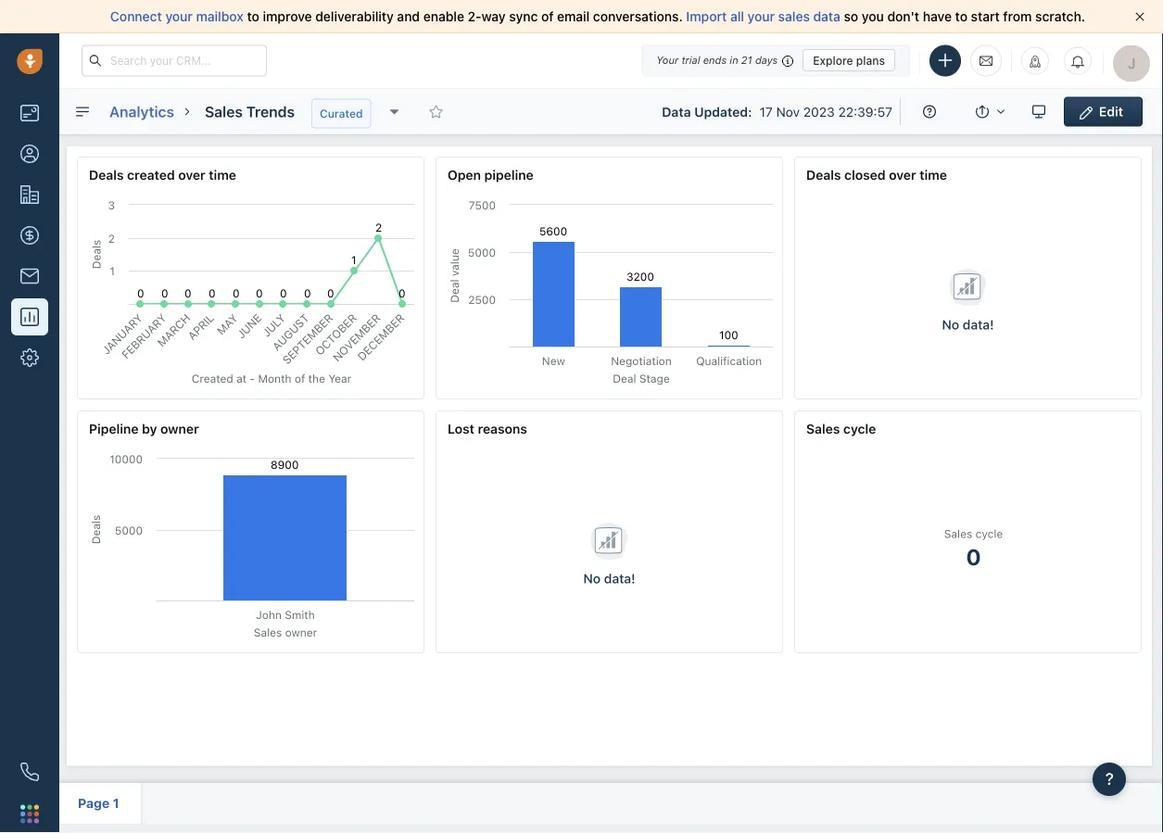 Task type: locate. For each thing, give the bounding box(es) containing it.
deliverability
[[316, 9, 394, 24]]

your trial ends in 21 days
[[657, 54, 778, 66]]

from
[[1004, 9, 1032, 24]]

in
[[730, 54, 739, 66]]

trial
[[682, 54, 701, 66]]

improve
[[263, 9, 312, 24]]

0 horizontal spatial to
[[247, 9, 260, 24]]

conversations.
[[593, 9, 683, 24]]

email image
[[980, 53, 993, 68]]

import
[[687, 9, 727, 24]]

sync
[[509, 9, 538, 24]]

your
[[165, 9, 193, 24], [748, 9, 775, 24]]

1 to from the left
[[247, 9, 260, 24]]

your left mailbox on the left
[[165, 9, 193, 24]]

0 horizontal spatial your
[[165, 9, 193, 24]]

mailbox
[[196, 9, 244, 24]]

21
[[742, 54, 753, 66]]

plans
[[857, 54, 886, 67]]

2-
[[468, 9, 482, 24]]

data
[[814, 9, 841, 24]]

scratch.
[[1036, 9, 1086, 24]]

Search your CRM... text field
[[82, 45, 267, 76]]

connect your mailbox link
[[110, 9, 247, 24]]

and
[[397, 9, 420, 24]]

your
[[657, 54, 679, 66]]

freshworks switcher image
[[20, 805, 39, 824]]

to
[[247, 9, 260, 24], [956, 9, 968, 24]]

ends
[[704, 54, 727, 66]]

days
[[756, 54, 778, 66]]

email
[[557, 9, 590, 24]]

1 horizontal spatial your
[[748, 9, 775, 24]]

phone element
[[11, 754, 48, 791]]

all
[[731, 9, 745, 24]]

to right mailbox on the left
[[247, 9, 260, 24]]

phone image
[[20, 763, 39, 782]]

to left start
[[956, 9, 968, 24]]

your right the all at the top of page
[[748, 9, 775, 24]]

1 horizontal spatial to
[[956, 9, 968, 24]]



Task type: describe. For each thing, give the bounding box(es) containing it.
1 your from the left
[[165, 9, 193, 24]]

you
[[862, 9, 884, 24]]

sales
[[779, 9, 810, 24]]

explore plans link
[[803, 49, 896, 71]]

connect your mailbox to improve deliverability and enable 2-way sync of email conversations. import all your sales data so you don't have to start from scratch.
[[110, 9, 1086, 24]]

explore
[[813, 54, 854, 67]]

start
[[971, 9, 1000, 24]]

have
[[923, 9, 952, 24]]

explore plans
[[813, 54, 886, 67]]

2 your from the left
[[748, 9, 775, 24]]

so
[[844, 9, 859, 24]]

close image
[[1136, 12, 1145, 21]]

don't
[[888, 9, 920, 24]]

way
[[482, 9, 506, 24]]

connect
[[110, 9, 162, 24]]

enable
[[424, 9, 465, 24]]

2 to from the left
[[956, 9, 968, 24]]

import all your sales data link
[[687, 9, 844, 24]]

of
[[541, 9, 554, 24]]



